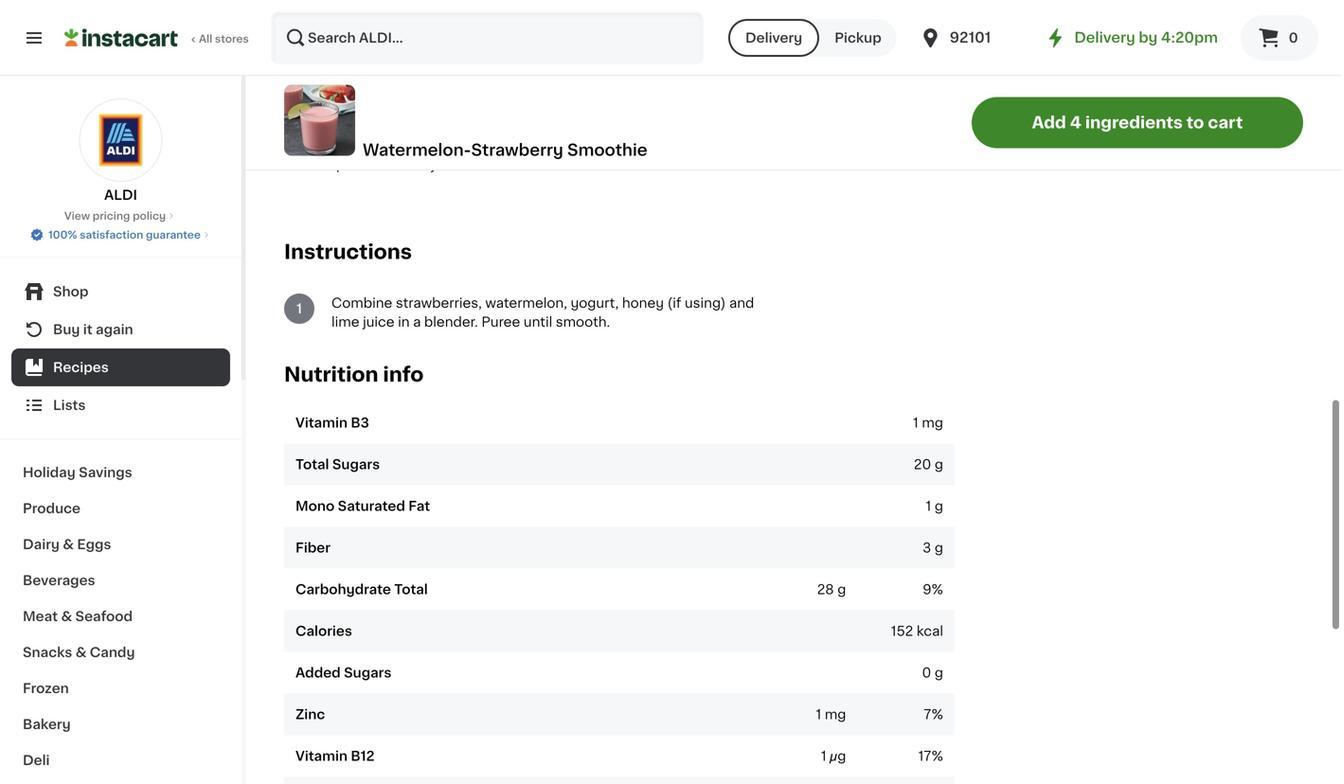 Task type: describe. For each thing, give the bounding box(es) containing it.
4:20pm
[[1161, 31, 1218, 45]]

to
[[1187, 115, 1205, 131]]

aldi link
[[79, 99, 162, 205]]

100% satisfaction guarantee button
[[29, 224, 212, 243]]

stores
[[215, 34, 249, 44]]

juice inside combine strawberries, watermelon, yogurt, honey (if using) and lime juice in a blender. puree until smooth.
[[363, 315, 395, 329]]

mono saturated fat
[[296, 500, 430, 513]]

3 g
[[923, 542, 944, 555]]

frozen
[[23, 682, 69, 695]]

kcal
[[917, 625, 944, 638]]

satisfaction
[[80, 230, 143, 240]]

1 cup from the top
[[331, 101, 356, 115]]

buy it again
[[53, 323, 133, 336]]

% for 9
[[932, 583, 944, 597]]

lime inside combine strawberries, watermelon, yogurt, honey (if using) and lime juice in a blender. puree until smooth.
[[332, 315, 360, 329]]

all stores link
[[64, 11, 250, 64]]

smooth.
[[556, 315, 610, 329]]

in
[[398, 315, 410, 329]]

g for 1 g
[[935, 500, 944, 513]]

1 mg for vitamin b3
[[913, 417, 944, 430]]

ingredients
[[1086, 115, 1183, 131]]

1 mg for zinc
[[816, 708, 846, 722]]

meat & seafood link
[[11, 599, 230, 635]]

all
[[199, 34, 212, 44]]

snacks & candy link
[[11, 635, 230, 671]]

100% satisfaction guarantee
[[48, 230, 201, 240]]

mg for zinc
[[825, 708, 846, 722]]

(optional)
[[453, 139, 518, 152]]

meat
[[23, 610, 58, 623]]

& for snacks
[[76, 646, 87, 659]]

recipes link
[[11, 349, 230, 387]]

snacks
[[23, 646, 72, 659]]

dairy & eggs link
[[11, 527, 230, 563]]

smoothie
[[567, 142, 648, 158]]

carbohydrate total
[[296, 583, 428, 597]]

yogurt
[[445, 120, 490, 133]]

1 µg
[[821, 750, 846, 763]]

0 for 0
[[1289, 31, 1299, 45]]

again
[[96, 323, 133, 336]]

0 for 0 g
[[922, 667, 932, 680]]

152 kcal
[[891, 625, 944, 638]]

dairy & eggs
[[23, 538, 111, 551]]

3
[[923, 542, 932, 555]]

combine
[[332, 296, 393, 310]]

lists link
[[11, 387, 230, 424]]

pickup button
[[820, 19, 897, 57]]

vitamin for vitamin b12
[[296, 750, 348, 763]]

b12
[[351, 750, 375, 763]]

total sugars
[[296, 458, 380, 472]]

calories
[[296, 625, 352, 638]]

carbohydrate
[[296, 583, 391, 597]]

savings
[[79, 466, 132, 479]]

blender.
[[424, 315, 478, 329]]

152
[[891, 625, 914, 638]]

Search field
[[273, 13, 702, 63]]

2 cup from the top
[[331, 120, 356, 133]]

juice inside 2 cups frozen strawberries 1 cup chopped watermelon 1 cup low-fat plain yogurt 2 teaspoons honey (optional) squeeze of lime juice
[[432, 158, 463, 171]]

2 2 from the top
[[322, 139, 330, 152]]

17
[[919, 750, 932, 763]]

frozen
[[370, 82, 412, 96]]

7 %
[[924, 708, 944, 722]]

honey inside 2 cups frozen strawberries 1 cup chopped watermelon 1 cup low-fat plain yogurt 2 teaspoons honey (optional) squeeze of lime juice
[[408, 139, 450, 152]]

aldi logo image
[[79, 99, 162, 182]]

0 g
[[922, 667, 944, 680]]

frozen link
[[11, 671, 230, 707]]

28
[[817, 583, 834, 597]]

plain
[[410, 120, 442, 133]]

g for 3 g
[[935, 542, 944, 555]]

all stores
[[199, 34, 249, 44]]

delivery by 4:20pm link
[[1044, 27, 1218, 49]]

% for 7
[[932, 708, 944, 722]]

lists
[[53, 399, 86, 412]]

list
[[410, 13, 449, 33]]

added
[[296, 667, 341, 680]]

17 %
[[919, 750, 944, 763]]

mg for vitamin b3
[[922, 417, 944, 430]]

1 g
[[926, 500, 944, 513]]

92101 button
[[920, 11, 1033, 64]]

7
[[924, 708, 932, 722]]

service type group
[[729, 19, 897, 57]]

guarantee
[[146, 230, 201, 240]]

20 g
[[914, 458, 944, 472]]

meat & seafood
[[23, 610, 133, 623]]

it
[[83, 323, 92, 336]]

produce
[[23, 502, 81, 515]]

honey inside combine strawberries, watermelon, yogurt, honey (if using) and lime juice in a blender. puree until smooth.
[[622, 296, 664, 310]]

20
[[914, 458, 932, 472]]

vitamin b3
[[296, 417, 369, 430]]

1 2 from the top
[[322, 82, 330, 96]]

shop link
[[11, 273, 230, 311]]

& for meat
[[61, 610, 72, 623]]

% for 17
[[932, 750, 944, 763]]

bakery link
[[11, 707, 230, 743]]

92101
[[950, 31, 991, 45]]

holiday savings link
[[11, 455, 230, 491]]

shop
[[53, 285, 88, 298]]

fat
[[409, 500, 430, 513]]

cart
[[1208, 115, 1243, 131]]



Task type: locate. For each thing, give the bounding box(es) containing it.
combine strawberries, watermelon, yogurt, honey (if using) and lime juice in a blender. puree until smooth.
[[332, 296, 755, 329]]

cups
[[334, 82, 366, 96]]

sugars for total sugars
[[332, 458, 380, 472]]

sugars for added sugars
[[344, 667, 392, 680]]

1 horizontal spatial 1 mg
[[913, 417, 944, 430]]

puree
[[482, 315, 520, 329]]

& inside 'link'
[[63, 538, 74, 551]]

vitamin
[[296, 417, 348, 430], [296, 750, 348, 763]]

1
[[322, 101, 328, 115], [322, 120, 328, 133], [297, 302, 302, 315], [913, 417, 919, 430], [926, 500, 932, 513], [816, 708, 822, 722], [821, 750, 827, 763]]

None search field
[[271, 11, 704, 64]]

recipes
[[53, 361, 109, 374]]

watermelon-
[[363, 142, 471, 158]]

sugars down b3
[[332, 458, 380, 472]]

saturated
[[338, 500, 405, 513]]

delivery left 'by'
[[1075, 31, 1136, 45]]

deli link
[[11, 743, 230, 779]]

1 vertical spatial 0
[[922, 667, 932, 680]]

1 vertical spatial 1 mg
[[816, 708, 846, 722]]

watermelon,
[[485, 296, 567, 310]]

view pricing policy link
[[64, 208, 177, 224]]

1 mg
[[913, 417, 944, 430], [816, 708, 846, 722]]

0 vertical spatial juice
[[432, 158, 463, 171]]

delivery button
[[729, 19, 820, 57]]

0 vertical spatial &
[[63, 538, 74, 551]]

sugars right added
[[344, 667, 392, 680]]

delivery for delivery by 4:20pm
[[1075, 31, 1136, 45]]

%
[[932, 583, 944, 597], [932, 708, 944, 722], [932, 750, 944, 763]]

strawberries
[[415, 82, 498, 96]]

g right 3
[[935, 542, 944, 555]]

0 vertical spatial %
[[932, 583, 944, 597]]

&
[[63, 538, 74, 551], [61, 610, 72, 623], [76, 646, 87, 659]]

1 vertical spatial juice
[[363, 315, 395, 329]]

2 vertical spatial &
[[76, 646, 87, 659]]

2 cups frozen strawberries 1 cup chopped watermelon 1 cup low-fat plain yogurt 2 teaspoons honey (optional) squeeze of lime juice
[[322, 82, 518, 171]]

0 vertical spatial 2
[[322, 82, 330, 96]]

0 horizontal spatial mg
[[825, 708, 846, 722]]

1 vertical spatial cup
[[331, 120, 356, 133]]

0 inside button
[[1289, 31, 1299, 45]]

2 vitamin from the top
[[296, 750, 348, 763]]

pickup
[[835, 31, 882, 45]]

snacks & candy
[[23, 646, 135, 659]]

cup
[[331, 101, 356, 115], [331, 120, 356, 133]]

1 horizontal spatial total
[[394, 583, 428, 597]]

1 horizontal spatial delivery
[[1075, 31, 1136, 45]]

3 % from the top
[[932, 750, 944, 763]]

honey down plain
[[408, 139, 450, 152]]

lime down combine
[[332, 315, 360, 329]]

0 horizontal spatial lime
[[332, 315, 360, 329]]

1 horizontal spatial 0
[[1289, 31, 1299, 45]]

1 vertical spatial mg
[[825, 708, 846, 722]]

0 vertical spatial cup
[[331, 101, 356, 115]]

0 button
[[1241, 15, 1319, 61]]

using)
[[685, 296, 726, 310]]

2
[[322, 82, 330, 96], [322, 139, 330, 152]]

cup down cups
[[331, 101, 356, 115]]

1 mg up 1 μg
[[816, 708, 846, 722]]

4
[[1070, 115, 1082, 131]]

chopped
[[360, 101, 420, 115]]

% down 3 g
[[932, 583, 944, 597]]

0 vertical spatial honey
[[408, 139, 450, 152]]

2 % from the top
[[932, 708, 944, 722]]

% down 7 % at the right bottom
[[932, 750, 944, 763]]

holiday
[[23, 466, 76, 479]]

& right meat
[[61, 610, 72, 623]]

g for 0 g
[[935, 667, 944, 680]]

g right 20 at bottom right
[[935, 458, 944, 472]]

by
[[1139, 31, 1158, 45]]

& for dairy
[[63, 538, 74, 551]]

1 vertical spatial %
[[932, 708, 944, 722]]

0 vertical spatial lime
[[400, 158, 428, 171]]

mono
[[296, 500, 335, 513]]

a
[[413, 315, 421, 329]]

0 horizontal spatial 0
[[922, 667, 932, 680]]

0 vertical spatial mg
[[922, 417, 944, 430]]

add 4 ingredients to cart button
[[972, 97, 1304, 148]]

juice left in
[[363, 315, 395, 329]]

1 vertical spatial honey
[[622, 296, 664, 310]]

bakery
[[23, 718, 71, 731]]

µg
[[830, 750, 846, 763]]

1 vertical spatial vitamin
[[296, 750, 348, 763]]

0 vertical spatial 1 mg
[[913, 417, 944, 430]]

1 vertical spatial sugars
[[344, 667, 392, 680]]

vitamin for vitamin b3
[[296, 417, 348, 430]]

instacart logo image
[[64, 27, 178, 49]]

1 % from the top
[[932, 583, 944, 597]]

0 horizontal spatial delivery
[[746, 31, 803, 45]]

0 horizontal spatial honey
[[408, 139, 450, 152]]

g up 3 g
[[935, 500, 944, 513]]

1 horizontal spatial lime
[[400, 158, 428, 171]]

of
[[383, 158, 397, 171]]

lime right of
[[400, 158, 428, 171]]

(if
[[668, 296, 682, 310]]

0 vertical spatial 0
[[1289, 31, 1299, 45]]

delivery inside button
[[746, 31, 803, 45]]

yogurt,
[[571, 296, 619, 310]]

watermelon-strawberry smoothie
[[363, 142, 648, 158]]

2 left cups
[[322, 82, 330, 96]]

g up 7 % at the right bottom
[[935, 667, 944, 680]]

1 horizontal spatial honey
[[622, 296, 664, 310]]

100%
[[48, 230, 77, 240]]

add
[[1032, 115, 1067, 131]]

vitamin left b12
[[296, 750, 348, 763]]

honey left (if
[[622, 296, 664, 310]]

g for 20 g
[[935, 458, 944, 472]]

1 vertical spatial &
[[61, 610, 72, 623]]

9
[[923, 583, 932, 597]]

1 mg up 20 g
[[913, 417, 944, 430]]

0 horizontal spatial juice
[[363, 315, 395, 329]]

delivery for delivery
[[746, 31, 803, 45]]

g for 28 g
[[838, 583, 846, 597]]

g right 28
[[838, 583, 846, 597]]

buy
[[53, 323, 80, 336]]

deli
[[23, 754, 50, 767]]

% down 0 g
[[932, 708, 944, 722]]

total
[[296, 458, 329, 472], [394, 583, 428, 597]]

fat
[[388, 120, 406, 133]]

mg up 1 μg
[[825, 708, 846, 722]]

strawberries,
[[396, 296, 482, 310]]

2 vertical spatial %
[[932, 750, 944, 763]]

1 horizontal spatial juice
[[432, 158, 463, 171]]

delivery by 4:20pm
[[1075, 31, 1218, 45]]

0 vertical spatial vitamin
[[296, 417, 348, 430]]

delivery left "pickup"
[[746, 31, 803, 45]]

& left "candy"
[[76, 646, 87, 659]]

until
[[524, 315, 553, 329]]

9 %
[[923, 583, 944, 597]]

ingredients
[[284, 13, 405, 33]]

mg
[[922, 417, 944, 430], [825, 708, 846, 722]]

instructions
[[284, 242, 412, 262]]

policy
[[133, 211, 166, 221]]

juice down (optional)
[[432, 158, 463, 171]]

b3
[[351, 417, 369, 430]]

buy it again link
[[11, 311, 230, 349]]

1 vertical spatial lime
[[332, 315, 360, 329]]

holiday savings
[[23, 466, 132, 479]]

nutrition
[[284, 365, 379, 384]]

vitamin left b3
[[296, 417, 348, 430]]

& left eggs
[[63, 538, 74, 551]]

2 up squeeze
[[322, 139, 330, 152]]

juice
[[432, 158, 463, 171], [363, 315, 395, 329]]

0 vertical spatial sugars
[[332, 458, 380, 472]]

nutrition info
[[284, 365, 424, 384]]

delivery
[[1075, 31, 1136, 45], [746, 31, 803, 45]]

produce link
[[11, 491, 230, 527]]

0 horizontal spatial 1 mg
[[816, 708, 846, 722]]

eggs
[[77, 538, 111, 551]]

1 horizontal spatial mg
[[922, 417, 944, 430]]

and
[[729, 296, 755, 310]]

0 vertical spatial total
[[296, 458, 329, 472]]

mg up 20 g
[[922, 417, 944, 430]]

pricing
[[93, 211, 130, 221]]

lime inside 2 cups frozen strawberries 1 cup chopped watermelon 1 cup low-fat plain yogurt 2 teaspoons honey (optional) squeeze of lime juice
[[400, 158, 428, 171]]

total right carbohydrate
[[394, 583, 428, 597]]

total up mono
[[296, 458, 329, 472]]

0 horizontal spatial total
[[296, 458, 329, 472]]

beverages
[[23, 574, 95, 587]]

1 vertical spatial 2
[[322, 139, 330, 152]]

1 vertical spatial total
[[394, 583, 428, 597]]

zinc
[[296, 708, 325, 722]]

cup left low-
[[331, 120, 356, 133]]

1 vitamin from the top
[[296, 417, 348, 430]]



Task type: vqa. For each thing, say whether or not it's contained in the screenshot.
second "Vitamin" from the bottom of the page
yes



